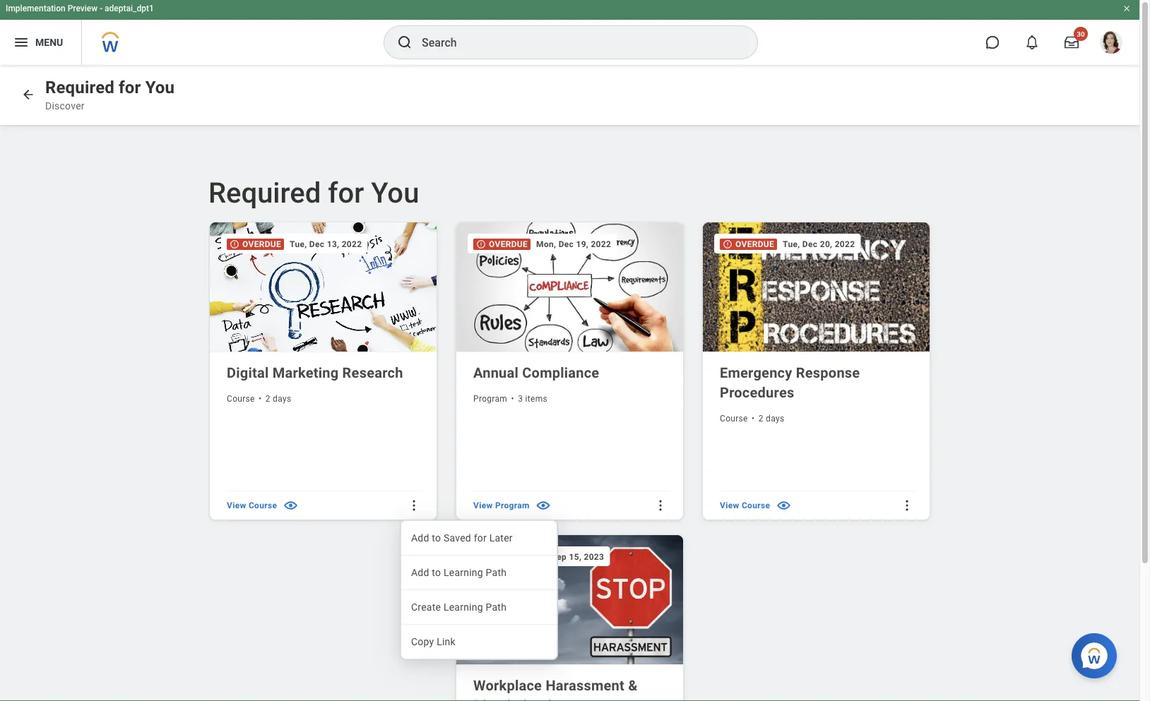 Task type: locate. For each thing, give the bounding box(es) containing it.
days for emergency
[[766, 413, 784, 423]]

2 days for emergency
[[759, 413, 784, 423]]

1 vertical spatial 2 days
[[759, 413, 784, 423]]

menu button
[[0, 20, 81, 65]]

2023
[[584, 552, 604, 562]]

2 down digital
[[265, 394, 270, 404]]

2022 for response
[[835, 239, 855, 249]]

learning
[[444, 567, 483, 579], [444, 602, 483, 613]]

dec for response
[[802, 239, 818, 249]]

visible image for compliance
[[535, 498, 552, 514]]

tue, dec 20, 2022
[[783, 239, 855, 249]]

1 vertical spatial program
[[495, 501, 530, 511]]

1 horizontal spatial view
[[473, 501, 493, 511]]

1 vertical spatial learning
[[444, 602, 483, 613]]

path down add to learning path button
[[486, 602, 507, 613]]

view
[[227, 501, 246, 511], [473, 501, 493, 511], [720, 501, 739, 511]]

1 tue, from the left
[[290, 239, 307, 249]]

1 view course from the left
[[227, 501, 277, 511]]

3 view from the left
[[720, 501, 739, 511]]

tue, left 13,
[[290, 239, 307, 249]]

required inside required for you discover
[[45, 77, 114, 97]]

to up create on the left bottom of the page
[[432, 567, 441, 579]]

0 vertical spatial path
[[486, 567, 507, 579]]

0 horizontal spatial required
[[45, 77, 114, 97]]

2022 for compliance
[[591, 239, 611, 249]]

workplace
[[473, 677, 542, 694]]

2 horizontal spatial visible image
[[776, 498, 792, 514]]

view for digital marketing research
[[227, 501, 246, 511]]

1 horizontal spatial dec
[[559, 239, 574, 249]]

create learning path button
[[401, 591, 557, 624]]

for
[[119, 77, 141, 97], [328, 176, 364, 209], [474, 532, 487, 544]]

to left saved
[[432, 532, 441, 544]]

2
[[265, 394, 270, 404], [759, 413, 764, 423]]

1 horizontal spatial tue,
[[783, 239, 800, 249]]

1 vertical spatial 2
[[759, 413, 764, 423]]

1 horizontal spatial visible image
[[535, 498, 552, 514]]

1 horizontal spatial 2
[[759, 413, 764, 423]]

visible image for marketing
[[283, 498, 299, 514]]

1 horizontal spatial related actions vertical image
[[653, 499, 668, 513]]

3
[[518, 394, 523, 404]]

2 2022 from the left
[[591, 239, 611, 249]]

3 visible image from the left
[[776, 498, 792, 514]]

2 view course from the left
[[720, 501, 770, 511]]

learning down add to saved for later
[[444, 567, 483, 579]]

required for you
[[208, 176, 419, 209]]

overdue for digital
[[242, 239, 281, 249]]

list
[[401, 521, 557, 659]]

days
[[273, 394, 291, 404], [766, 413, 784, 423]]

0 vertical spatial to
[[432, 532, 441, 544]]

1 vertical spatial for
[[328, 176, 364, 209]]

marketing
[[272, 364, 339, 381]]

you
[[145, 77, 175, 97], [371, 176, 419, 209]]

link
[[437, 636, 456, 648]]

0 horizontal spatial for
[[119, 77, 141, 97]]

0 vertical spatial required
[[45, 77, 114, 97]]

you for required for you
[[371, 176, 419, 209]]

1 horizontal spatial you
[[371, 176, 419, 209]]

add to learning path
[[411, 567, 507, 579]]

3 dec from the left
[[802, 239, 818, 249]]

0 vertical spatial for
[[119, 77, 141, 97]]

2 down procedures
[[759, 413, 764, 423]]

implementation preview -   adeptai_dpt1
[[6, 4, 154, 13]]

exclamation circle image for annual compliance
[[476, 239, 486, 249]]

0 horizontal spatial 2
[[265, 394, 270, 404]]

2 horizontal spatial view
[[720, 501, 739, 511]]

exclamation circle image
[[230, 239, 239, 249], [476, 239, 486, 249], [476, 552, 486, 562]]

add
[[411, 532, 429, 544], [411, 567, 429, 579]]

1 vertical spatial add
[[411, 567, 429, 579]]

2 add from the top
[[411, 567, 429, 579]]

2022 right 13,
[[342, 239, 362, 249]]

search image
[[396, 34, 413, 51]]

to
[[432, 532, 441, 544], [432, 567, 441, 579]]

2 dec from the left
[[559, 239, 574, 249]]

1 vertical spatial to
[[432, 567, 441, 579]]

2022 right "20,"
[[835, 239, 855, 249]]

0 vertical spatial 2
[[265, 394, 270, 404]]

2 horizontal spatial for
[[474, 532, 487, 544]]

1 dec from the left
[[309, 239, 325, 249]]

Search Workday  search field
[[422, 27, 728, 58]]

digital marketing research link
[[227, 363, 422, 383]]

1 vertical spatial you
[[371, 176, 419, 209]]

path down later at left bottom
[[486, 567, 507, 579]]

2 for emergency
[[759, 413, 764, 423]]

view course
[[227, 501, 277, 511], [720, 501, 770, 511]]

dec left the 19,
[[559, 239, 574, 249]]

later
[[489, 532, 513, 544]]

1 horizontal spatial 2022
[[591, 239, 611, 249]]

2 days
[[265, 394, 291, 404], [759, 413, 784, 423]]

2 view from the left
[[473, 501, 493, 511]]

0 vertical spatial program
[[473, 394, 507, 404]]

1 related actions vertical image from the left
[[407, 499, 421, 513]]

add for add to saved for later
[[411, 532, 429, 544]]

30 button
[[1056, 27, 1088, 58]]

workplace harassment & discrimination image
[[456, 535, 686, 665]]

19,
[[576, 239, 589, 249]]

0 horizontal spatial tue,
[[290, 239, 307, 249]]

you inside required for you discover
[[145, 77, 175, 97]]

overdue left mon,
[[489, 239, 528, 249]]

for inside required for you discover
[[119, 77, 141, 97]]

program
[[473, 394, 507, 404], [495, 501, 530, 511]]

0 horizontal spatial 2 days
[[265, 394, 291, 404]]

1 horizontal spatial days
[[766, 413, 784, 423]]

0 vertical spatial learning
[[444, 567, 483, 579]]

2 vertical spatial for
[[474, 532, 487, 544]]

digital
[[227, 364, 269, 381]]

exclamation circle image for digital marketing research
[[230, 239, 239, 249]]

overdue
[[242, 239, 281, 249], [489, 239, 528, 249], [735, 239, 774, 249], [489, 552, 528, 562]]

days down marketing
[[273, 394, 291, 404]]

1 vertical spatial days
[[766, 413, 784, 423]]

tue, left "20,"
[[783, 239, 800, 249]]

2 to from the top
[[432, 567, 441, 579]]

2 horizontal spatial dec
[[802, 239, 818, 249]]

0 horizontal spatial related actions vertical image
[[407, 499, 421, 513]]

2022
[[342, 239, 362, 249], [591, 239, 611, 249], [835, 239, 855, 249]]

0 vertical spatial add
[[411, 532, 429, 544]]

days for digital
[[273, 394, 291, 404]]

program up later at left bottom
[[495, 501, 530, 511]]

profile logan mcneil image
[[1100, 31, 1123, 57]]

dec left "20,"
[[802, 239, 818, 249]]

1 to from the top
[[432, 532, 441, 544]]

0 horizontal spatial 2022
[[342, 239, 362, 249]]

1 view from the left
[[227, 501, 246, 511]]

3 2022 from the left
[[835, 239, 855, 249]]

tue, for response
[[783, 239, 800, 249]]

related actions vertical image for procedures
[[900, 499, 914, 513]]

0 horizontal spatial view
[[227, 501, 246, 511]]

workplace harassment & discrimination link
[[473, 676, 669, 701]]

related actions vertical image
[[407, 499, 421, 513], [653, 499, 668, 513], [900, 499, 914, 513]]

0 horizontal spatial dec
[[309, 239, 325, 249]]

0 horizontal spatial view course
[[227, 501, 277, 511]]

2 tue, from the left
[[783, 239, 800, 249]]

0 vertical spatial 2 days
[[265, 394, 291, 404]]

visible image
[[283, 498, 299, 514], [535, 498, 552, 514], [776, 498, 792, 514]]

1 horizontal spatial required
[[208, 176, 321, 209]]

list containing add to saved for later
[[401, 521, 557, 659]]

2022 right the 19,
[[591, 239, 611, 249]]

research
[[342, 364, 403, 381]]

0 horizontal spatial days
[[273, 394, 291, 404]]

0 vertical spatial you
[[145, 77, 175, 97]]

saved
[[444, 532, 471, 544]]

2 days down marketing
[[265, 394, 291, 404]]

tue,
[[290, 239, 307, 249], [783, 239, 800, 249]]

required for required for you discover
[[45, 77, 114, 97]]

add up create on the left bottom of the page
[[411, 567, 429, 579]]

overdue down later at left bottom
[[489, 552, 528, 562]]

preview
[[68, 4, 98, 13]]

overdue left tue, dec 13, 2022 at left
[[242, 239, 281, 249]]

1 vertical spatial path
[[486, 602, 507, 613]]

2 visible image from the left
[[535, 498, 552, 514]]

2 days down procedures
[[759, 413, 784, 423]]

overdue right exclamation circle image
[[735, 239, 774, 249]]

dec left 13,
[[309, 239, 325, 249]]

1 horizontal spatial for
[[328, 176, 364, 209]]

0 horizontal spatial you
[[145, 77, 175, 97]]

program down annual
[[473, 394, 507, 404]]

0 horizontal spatial visible image
[[283, 498, 299, 514]]

path
[[486, 567, 507, 579], [486, 602, 507, 613]]

&
[[628, 677, 638, 694]]

0 vertical spatial days
[[273, 394, 291, 404]]

1 visible image from the left
[[283, 498, 299, 514]]

1 horizontal spatial view course
[[720, 501, 770, 511]]

2 horizontal spatial related actions vertical image
[[900, 499, 914, 513]]

3 related actions vertical image from the left
[[900, 499, 914, 513]]

course
[[227, 394, 255, 404], [720, 413, 748, 423], [249, 501, 277, 511], [742, 501, 770, 511]]

notifications large image
[[1025, 35, 1039, 49]]

menu banner
[[0, 0, 1139, 65]]

1 horizontal spatial 2 days
[[759, 413, 784, 423]]

2022 for marketing
[[342, 239, 362, 249]]

view course for emergency response procedures
[[720, 501, 770, 511]]

procedures
[[720, 384, 794, 401]]

copy
[[411, 636, 434, 648]]

1 vertical spatial required
[[208, 176, 321, 209]]

add to saved for later button
[[401, 521, 557, 555]]

dec
[[309, 239, 325, 249], [559, 239, 574, 249], [802, 239, 818, 249]]

add to learning path button
[[401, 556, 557, 590]]

1 2022 from the left
[[342, 239, 362, 249]]

days down procedures
[[766, 413, 784, 423]]

add left saved
[[411, 532, 429, 544]]

for for required for you
[[328, 176, 364, 209]]

learning down add to learning path
[[444, 602, 483, 613]]

required
[[45, 77, 114, 97], [208, 176, 321, 209]]

1 add from the top
[[411, 532, 429, 544]]

harassment
[[546, 677, 624, 694]]

adeptai_dpt1
[[105, 4, 154, 13]]

2 horizontal spatial 2022
[[835, 239, 855, 249]]



Task type: describe. For each thing, give the bounding box(es) containing it.
fri, sep 15, 2023
[[536, 552, 604, 562]]

13,
[[327, 239, 339, 249]]

dec for compliance
[[559, 239, 574, 249]]

add for add to learning path
[[411, 567, 429, 579]]

exclamation circle image
[[723, 239, 733, 249]]

overdue for annual
[[489, 239, 528, 249]]

view for emergency response procedures
[[720, 501, 739, 511]]

overdue for emergency
[[735, 239, 774, 249]]

2 learning from the top
[[444, 602, 483, 613]]

for for required for you discover
[[119, 77, 141, 97]]

digital marketing research
[[227, 364, 403, 381]]

emergency response procedures
[[720, 364, 860, 401]]

-
[[100, 4, 103, 13]]

menu
[[35, 36, 63, 48]]

add to saved for later
[[411, 532, 513, 544]]

20,
[[820, 239, 832, 249]]

required for required for you
[[208, 176, 321, 209]]

view for annual compliance
[[473, 501, 493, 511]]

emergency response procedures link
[[720, 363, 916, 403]]

copy link
[[411, 636, 456, 648]]

dec for marketing
[[309, 239, 325, 249]]

close environment banner image
[[1123, 4, 1131, 13]]

compliance
[[522, 364, 599, 381]]

2 related actions vertical image from the left
[[653, 499, 668, 513]]

to for saved
[[432, 532, 441, 544]]

tue, dec 13, 2022
[[290, 239, 362, 249]]

tue, for marketing
[[290, 239, 307, 249]]

to for learning
[[432, 567, 441, 579]]

workplace harassment & discrimination
[[473, 677, 638, 701]]

1 path from the top
[[486, 567, 507, 579]]

discrimination
[[473, 697, 568, 701]]

you for required for you discover
[[145, 77, 175, 97]]

30
[[1077, 30, 1085, 38]]

1 learning from the top
[[444, 567, 483, 579]]

mon, dec 19, 2022
[[536, 239, 611, 249]]

view course for digital marketing research
[[227, 501, 277, 511]]

fri,
[[536, 552, 549, 562]]

create
[[411, 602, 441, 613]]

visible image for response
[[776, 498, 792, 514]]

view program
[[473, 501, 530, 511]]

items
[[525, 394, 547, 404]]

inbox large image
[[1065, 35, 1079, 49]]

mon,
[[536, 239, 556, 249]]

15,
[[569, 552, 581, 562]]

implementation
[[6, 4, 65, 13]]

sep
[[551, 552, 567, 562]]

emergency
[[720, 364, 792, 381]]

digital marketing research image
[[210, 223, 439, 352]]

emergency response procedures image
[[703, 223, 932, 352]]

copy link button
[[401, 625, 557, 659]]

annual compliance
[[473, 364, 599, 381]]

arrow left image
[[21, 88, 35, 102]]

create learning path
[[411, 602, 507, 613]]

annual compliance link
[[473, 363, 669, 383]]

2 for digital
[[265, 394, 270, 404]]

related actions vertical image for research
[[407, 499, 421, 513]]

discover
[[45, 100, 85, 112]]

annual compliance image
[[456, 223, 686, 352]]

required for you discover
[[45, 77, 175, 112]]

for inside button
[[474, 532, 487, 544]]

2 path from the top
[[486, 602, 507, 613]]

annual
[[473, 364, 519, 381]]

justify image
[[13, 34, 30, 51]]

3 items
[[518, 394, 547, 404]]

2 days for digital
[[265, 394, 291, 404]]

response
[[796, 364, 860, 381]]



Task type: vqa. For each thing, say whether or not it's contained in the screenshot.
required for you
yes



